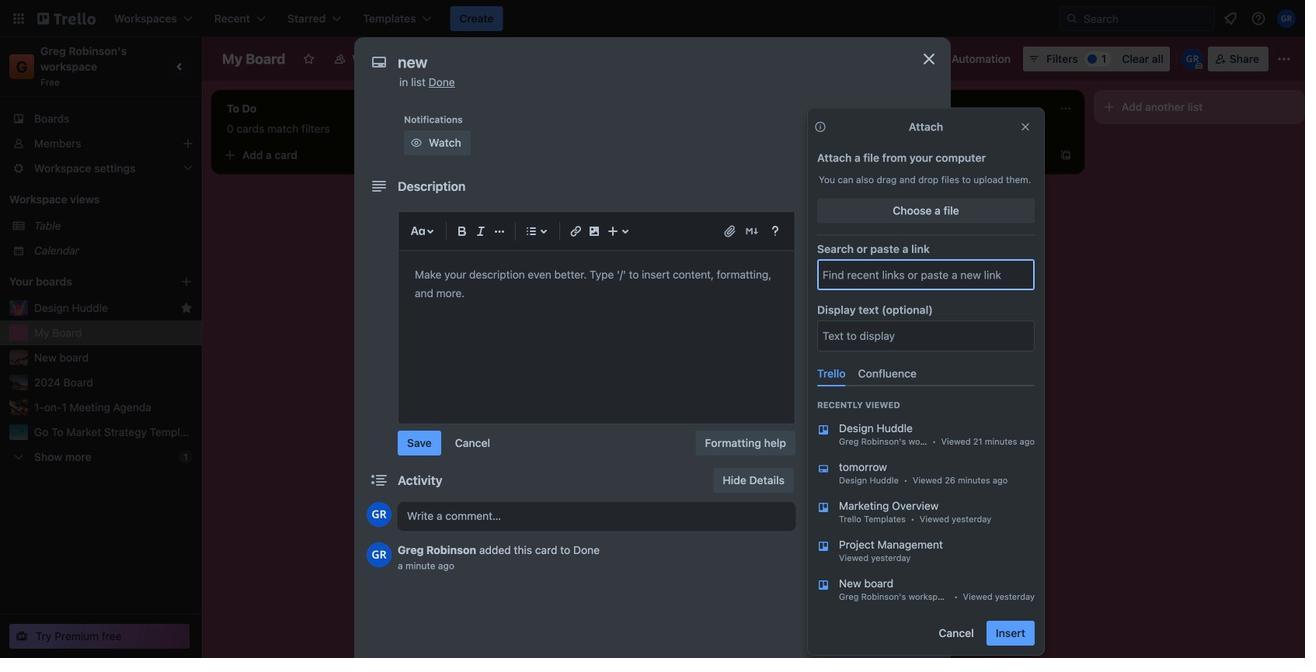 Task type: vqa. For each thing, say whether or not it's contained in the screenshot.
Color: red, title: none image
no



Task type: describe. For each thing, give the bounding box(es) containing it.
Search field
[[1078, 8, 1214, 30]]

view markdown image
[[744, 224, 760, 239]]

open help dialog image
[[766, 222, 785, 241]]

italic ⌘i image
[[472, 222, 490, 241]]

lists image
[[522, 222, 541, 241]]

1 vertical spatial greg robinson (gregrobinson96) image
[[367, 503, 392, 528]]

attach and insert link image
[[723, 224, 738, 239]]

choose a file element
[[817, 199, 1035, 223]]

search image
[[1066, 12, 1078, 25]]

1 horizontal spatial greg robinson (gregrobinson96) image
[[1277, 9, 1296, 28]]

1 option from the top
[[805, 415, 1047, 454]]

0 notifications image
[[1221, 9, 1240, 28]]

more formatting image
[[490, 222, 509, 241]]

members image
[[813, 129, 828, 145]]

Write a comment text field
[[398, 503, 796, 531]]

open information menu image
[[1251, 11, 1266, 26]]

3 sm image from the top
[[813, 503, 828, 519]]

trello.board image
[[817, 424, 830, 437]]

trello.card image
[[817, 463, 830, 475]]

1 sm image from the top
[[813, 160, 828, 176]]

more info image
[[814, 121, 827, 133]]

link ⌘k image
[[566, 222, 585, 241]]

close dialog image
[[920, 50, 939, 68]]

close popover image
[[1019, 121, 1032, 133]]

1 trello.board image from the top
[[817, 502, 830, 514]]

bold ⌘b image
[[453, 222, 472, 241]]



Task type: locate. For each thing, give the bounding box(es) containing it.
editor toolbar
[[406, 219, 788, 244]]

2 option from the top
[[805, 454, 1047, 493]]

Text to display field
[[818, 322, 1034, 350]]

sm image
[[930, 47, 952, 68], [409, 135, 424, 151], [813, 535, 828, 550], [813, 566, 828, 581]]

4 option from the top
[[805, 531, 1047, 570]]

show menu image
[[1277, 51, 1292, 67]]

create from template… image
[[398, 149, 410, 162], [1060, 149, 1072, 162]]

2 vertical spatial sm image
[[813, 503, 828, 519]]

1 vertical spatial trello.board image
[[817, 541, 830, 553]]

trello.board image
[[817, 502, 830, 514], [817, 541, 830, 553], [817, 580, 830, 592]]

tab list
[[811, 361, 1041, 387]]

1 horizontal spatial create from template… image
[[1060, 149, 1072, 162]]

2 sm image from the top
[[813, 284, 828, 300]]

3 trello.board image from the top
[[817, 580, 830, 592]]

0 vertical spatial trello.board image
[[817, 502, 830, 514]]

group
[[930, 622, 1035, 646]]

0 horizontal spatial greg robinson (gregrobinson96) image
[[367, 543, 392, 568]]

2 trello.board image from the top
[[817, 541, 830, 553]]

star or unstar board image
[[303, 53, 315, 65]]

3 option from the top
[[805, 493, 1047, 531]]

primary element
[[0, 0, 1305, 37]]

2 vertical spatial trello.board image
[[817, 580, 830, 592]]

add board image
[[180, 276, 193, 288]]

1 vertical spatial sm image
[[813, 284, 828, 300]]

greg robinson (gregrobinson96) image
[[1182, 48, 1203, 70], [367, 503, 392, 528]]

1 vertical spatial greg robinson (gregrobinson96) image
[[367, 543, 392, 568]]

create from template… image
[[839, 185, 852, 197]]

1 horizontal spatial greg robinson (gregrobinson96) image
[[1182, 48, 1203, 70]]

text styles image
[[409, 222, 427, 241]]

text formatting group
[[453, 222, 509, 241]]

Board name text field
[[214, 47, 293, 71]]

0 vertical spatial greg robinson (gregrobinson96) image
[[1277, 9, 1296, 28]]

2 create from template… image from the left
[[1060, 149, 1072, 162]]

0 horizontal spatial create from template… image
[[398, 149, 410, 162]]

image image
[[585, 222, 604, 241]]

sm image
[[813, 160, 828, 176], [813, 284, 828, 300], [813, 503, 828, 519]]

0 horizontal spatial greg robinson (gregrobinson96) image
[[367, 503, 392, 528]]

0 vertical spatial greg robinson (gregrobinson96) image
[[1182, 48, 1203, 70]]

option
[[805, 415, 1047, 454], [805, 454, 1047, 493], [805, 493, 1047, 531], [805, 531, 1047, 570], [805, 570, 1047, 609]]

Main content area, start typing to enter text. text field
[[415, 266, 779, 303]]

1 create from template… image from the left
[[398, 149, 410, 162]]

5 option from the top
[[805, 570, 1047, 609]]

starred icon image
[[180, 302, 193, 315]]

your boards with 7 items element
[[9, 273, 157, 291]]

0 vertical spatial sm image
[[813, 160, 828, 176]]

Find recent links or paste a new link field
[[818, 261, 1034, 289]]

None text field
[[390, 48, 903, 76]]

list box
[[805, 415, 1047, 609]]

greg robinson (gregrobinson96) image
[[1277, 9, 1296, 28], [367, 543, 392, 568]]



